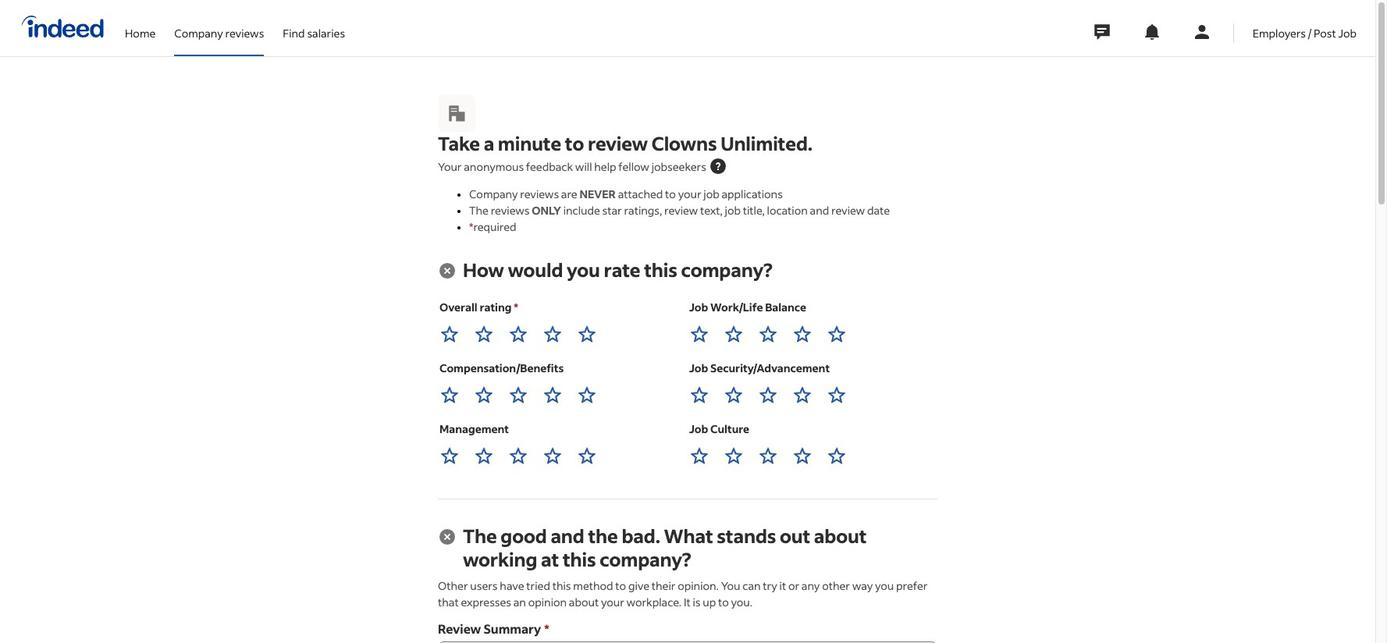 Task type: vqa. For each thing, say whether or not it's contained in the screenshot.
missing qualification image
no



Task type: locate. For each thing, give the bounding box(es) containing it.
0 vertical spatial about
[[814, 524, 867, 548]]

reviews
[[225, 25, 264, 40], [520, 187, 559, 201], [491, 203, 530, 218]]

1 vertical spatial the
[[463, 524, 497, 548]]

2 vertical spatial reviews
[[491, 203, 530, 218]]

0 horizontal spatial *
[[469, 219, 474, 234]]

review
[[438, 621, 481, 637]]

review
[[588, 131, 648, 155], [665, 203, 698, 218], [832, 203, 865, 218]]

company? up work/life
[[681, 258, 773, 282]]

about down method
[[569, 595, 599, 610]]

reviews inside 'link'
[[225, 25, 264, 40]]

1 vertical spatial company
[[469, 187, 518, 201]]

balance
[[765, 300, 807, 315]]

review left date
[[832, 203, 865, 218]]

your anonymous feedback will help fellow jobseekers
[[438, 159, 707, 174]]

never
[[580, 187, 616, 201]]

company for company reviews
[[174, 25, 223, 40]]

1 horizontal spatial your
[[678, 187, 702, 201]]

0 horizontal spatial about
[[569, 595, 599, 610]]

company?
[[681, 258, 773, 282], [600, 547, 691, 572]]

reviews left find
[[225, 25, 264, 40]]

company
[[174, 25, 223, 40], [469, 187, 518, 201]]

0 vertical spatial reviews
[[225, 25, 264, 40]]

your inside other users have tried this method to give their opinion. you can try it or any other way you prefer that expresses an opinion about your workplace. it is up to you.
[[601, 595, 625, 610]]

take a minute to review clowns unlimited.
[[438, 131, 813, 155]]

to down jobseekers
[[665, 187, 676, 201]]

0 vertical spatial job
[[704, 187, 720, 201]]

company reviews link
[[174, 0, 264, 53]]

summary
[[484, 621, 541, 637]]

job left work/life
[[690, 300, 708, 315]]

the up required
[[469, 203, 489, 218]]

stands
[[717, 524, 776, 548]]

your up text,
[[678, 187, 702, 201]]

anonymous
[[464, 159, 524, 174]]

0 vertical spatial and
[[810, 203, 830, 218]]

company inside 'link'
[[174, 25, 223, 40]]

about
[[814, 524, 867, 548], [569, 595, 599, 610]]

2 horizontal spatial *
[[544, 621, 549, 637]]

* right rating
[[514, 300, 518, 315]]

and left the in the left bottom of the page
[[551, 524, 585, 548]]

title,
[[743, 203, 765, 218]]

job security/advancement
[[690, 361, 830, 376]]

2 horizontal spatial review
[[832, 203, 865, 218]]

1 horizontal spatial job
[[725, 203, 741, 218]]

job left title,
[[725, 203, 741, 218]]

method
[[573, 579, 613, 594]]

overall rating *
[[440, 300, 518, 315]]

1 horizontal spatial company
[[469, 187, 518, 201]]

account image
[[1193, 23, 1212, 41]]

0 horizontal spatial and
[[551, 524, 585, 548]]

0 vertical spatial your
[[678, 187, 702, 201]]

1 horizontal spatial you
[[875, 579, 894, 594]]

company? up give
[[600, 547, 691, 572]]

company reviews are never attached to your job applications the reviews only include star ratings, review text, job title, location and review date * required
[[469, 187, 890, 234]]

1 vertical spatial *
[[514, 300, 518, 315]]

this up opinion
[[553, 579, 571, 594]]

opinion.
[[678, 579, 719, 594]]

1 horizontal spatial *
[[514, 300, 518, 315]]

have
[[500, 579, 524, 594]]

*
[[469, 219, 474, 234], [514, 300, 518, 315], [544, 621, 549, 637]]

find
[[283, 25, 305, 40]]

this inside the good and the bad. what stands out about working at this company?
[[563, 547, 596, 572]]

messages unread count 0 image
[[1092, 16, 1113, 48]]

job
[[704, 187, 720, 201], [725, 203, 741, 218]]

0 vertical spatial you
[[567, 258, 600, 282]]

0 vertical spatial this
[[644, 258, 678, 282]]

* down opinion
[[544, 621, 549, 637]]

other
[[822, 579, 850, 594]]

your
[[678, 187, 702, 201], [601, 595, 625, 610]]

reviews for company reviews
[[225, 25, 264, 40]]

you.
[[731, 595, 753, 610]]

to right up
[[718, 595, 729, 610]]

post
[[1314, 25, 1337, 40]]

1 horizontal spatial about
[[814, 524, 867, 548]]

give
[[629, 579, 650, 594]]

1 vertical spatial you
[[875, 579, 894, 594]]

job culture
[[690, 422, 750, 437]]

1 vertical spatial and
[[551, 524, 585, 548]]

this for method
[[553, 579, 571, 594]]

expresses
[[461, 595, 511, 610]]

1 horizontal spatial and
[[810, 203, 830, 218]]

job up text,
[[704, 187, 720, 201]]

the good and the bad. what stands out about working at this company?
[[463, 524, 867, 572]]

2 vertical spatial this
[[553, 579, 571, 594]]

you
[[567, 258, 600, 282], [875, 579, 894, 594]]

1 vertical spatial about
[[569, 595, 599, 610]]

1 vertical spatial reviews
[[520, 187, 559, 201]]

the
[[469, 203, 489, 218], [463, 524, 497, 548]]

and right location
[[810, 203, 830, 218]]

to inside company reviews are never attached to your job applications the reviews only include star ratings, review text, job title, location and review date * required
[[665, 187, 676, 201]]

text,
[[700, 203, 723, 218]]

job for job security/advancement
[[690, 361, 708, 376]]

company? inside the good and the bad. what stands out about working at this company?
[[600, 547, 691, 572]]

review left text,
[[665, 203, 698, 218]]

main content
[[0, 57, 1376, 643]]

0 vertical spatial *
[[469, 219, 474, 234]]

would
[[508, 258, 563, 282]]

up
[[703, 595, 716, 610]]

1 vertical spatial company?
[[600, 547, 691, 572]]

home link
[[125, 0, 156, 53]]

you left rate
[[567, 258, 600, 282]]

job up job culture
[[690, 361, 708, 376]]

1 vertical spatial job
[[725, 203, 741, 218]]

company for company reviews are never attached to your job applications the reviews only include star ratings, review text, job title, location and review date * required
[[469, 187, 518, 201]]

this right at
[[563, 547, 596, 572]]

information use image
[[709, 157, 728, 176]]

0 horizontal spatial company
[[174, 25, 223, 40]]

opinion
[[528, 595, 567, 610]]

reviews up 'only'
[[520, 187, 559, 201]]

or
[[789, 579, 800, 594]]

1 vertical spatial this
[[563, 547, 596, 572]]

review up help
[[588, 131, 648, 155]]

0 horizontal spatial job
[[704, 187, 720, 201]]

reviews for company reviews are never attached to your job applications the reviews only include star ratings, review text, job title, location and review date * required
[[520, 187, 559, 201]]

only
[[532, 203, 561, 218]]

0 vertical spatial company
[[174, 25, 223, 40]]

clowns
[[652, 131, 717, 155]]

feedback
[[526, 159, 573, 174]]

fellow
[[619, 159, 650, 174]]

overall
[[440, 300, 478, 315]]

company reviews
[[174, 25, 264, 40]]

compensation/benefits
[[440, 361, 564, 376]]

company right home
[[174, 25, 223, 40]]

1 vertical spatial your
[[601, 595, 625, 610]]

this inside other users have tried this method to give their opinion. you can try it or any other way you prefer that expresses an opinion about your workplace. it is up to you.
[[553, 579, 571, 594]]

about right out
[[814, 524, 867, 548]]

reviews up required
[[491, 203, 530, 218]]

0 horizontal spatial your
[[601, 595, 625, 610]]

that
[[438, 595, 459, 610]]

you right way
[[875, 579, 894, 594]]

job work/life balance
[[690, 300, 807, 315]]

you
[[721, 579, 741, 594]]

job right post
[[1339, 25, 1357, 40]]

the inside the good and the bad. what stands out about working at this company?
[[463, 524, 497, 548]]

0 vertical spatial company?
[[681, 258, 773, 282]]

company down anonymous
[[469, 187, 518, 201]]

0 vertical spatial the
[[469, 203, 489, 218]]

the left 'good'
[[463, 524, 497, 548]]

find salaries link
[[283, 0, 345, 53]]

this right rate
[[644, 258, 678, 282]]

tried
[[527, 579, 550, 594]]

job
[[1339, 25, 1357, 40], [690, 300, 708, 315], [690, 361, 708, 376], [690, 422, 708, 437]]

job left culture
[[690, 422, 708, 437]]

your inside company reviews are never attached to your job applications the reviews only include star ratings, review text, job title, location and review date * required
[[678, 187, 702, 201]]

* up how
[[469, 219, 474, 234]]

company inside company reviews are never attached to your job applications the reviews only include star ratings, review text, job title, location and review date * required
[[469, 187, 518, 201]]

your down method
[[601, 595, 625, 610]]

to
[[565, 131, 584, 155], [665, 187, 676, 201], [616, 579, 626, 594], [718, 595, 729, 610]]

2 vertical spatial *
[[544, 621, 549, 637]]

it
[[684, 595, 691, 610]]



Task type: describe. For each thing, give the bounding box(es) containing it.
bad.
[[622, 524, 660, 548]]

ratings,
[[624, 203, 662, 218]]

users
[[470, 579, 498, 594]]

what
[[664, 524, 713, 548]]

other users have tried this method to give their opinion. you can try it or any other way you prefer that expresses an opinion about your workplace. it is up to you.
[[438, 579, 928, 610]]

a
[[484, 131, 494, 155]]

any
[[802, 579, 820, 594]]

about inside the good and the bad. what stands out about working at this company?
[[814, 524, 867, 548]]

way
[[853, 579, 873, 594]]

1 horizontal spatial review
[[665, 203, 698, 218]]

jobseekers
[[652, 159, 707, 174]]

/
[[1309, 25, 1312, 40]]

salaries
[[307, 25, 345, 40]]

workplace.
[[627, 595, 682, 610]]

out
[[780, 524, 811, 548]]

notifications unread count 0 image
[[1143, 23, 1162, 41]]

and inside company reviews are never attached to your job applications the reviews only include star ratings, review text, job title, location and review date * required
[[810, 203, 830, 218]]

try
[[763, 579, 778, 594]]

take
[[438, 131, 480, 155]]

about inside other users have tried this method to give their opinion. you can try it or any other way you prefer that expresses an opinion about your workplace. it is up to you.
[[569, 595, 599, 610]]

applications
[[722, 187, 783, 201]]

minute
[[498, 131, 562, 155]]

work/life
[[711, 300, 763, 315]]

to up your anonymous feedback will help fellow jobseekers
[[565, 131, 584, 155]]

home
[[125, 25, 156, 40]]

main content containing take a minute to review clowns unlimited.
[[0, 57, 1376, 643]]

good
[[501, 524, 547, 548]]

rating
[[480, 300, 512, 315]]

star
[[602, 203, 622, 218]]

will
[[575, 159, 592, 174]]

you inside other users have tried this method to give their opinion. you can try it or any other way you prefer that expresses an opinion about your workplace. it is up to you.
[[875, 579, 894, 594]]

* for rating
[[514, 300, 518, 315]]

this for company?
[[644, 258, 678, 282]]

are
[[561, 187, 578, 201]]

to left give
[[616, 579, 626, 594]]

required
[[474, 219, 517, 234]]

employers
[[1253, 25, 1306, 40]]

0 horizontal spatial review
[[588, 131, 648, 155]]

unlimited.
[[721, 131, 813, 155]]

find salaries
[[283, 25, 345, 40]]

attached
[[618, 187, 663, 201]]

how would you rate this company?
[[463, 258, 773, 282]]

job for job work/life balance
[[690, 300, 708, 315]]

security/advancement
[[711, 361, 830, 376]]

their
[[652, 579, 676, 594]]

can
[[743, 579, 761, 594]]

the inside company reviews are never attached to your job applications the reviews only include star ratings, review text, job title, location and review date * required
[[469, 203, 489, 218]]

and inside the good and the bad. what stands out about working at this company?
[[551, 524, 585, 548]]

prefer
[[896, 579, 928, 594]]

location
[[767, 203, 808, 218]]

other
[[438, 579, 468, 594]]

0 horizontal spatial you
[[567, 258, 600, 282]]

an
[[514, 595, 526, 610]]

* for summary
[[544, 621, 549, 637]]

at
[[541, 547, 559, 572]]

help
[[594, 159, 617, 174]]

the
[[588, 524, 618, 548]]

how
[[463, 258, 504, 282]]

it
[[780, 579, 786, 594]]

your
[[438, 159, 462, 174]]

rate
[[604, 258, 641, 282]]

* inside company reviews are never attached to your job applications the reviews only include star ratings, review text, job title, location and review date * required
[[469, 219, 474, 234]]

working
[[463, 547, 538, 572]]

is
[[693, 595, 701, 610]]

include
[[564, 203, 600, 218]]

date
[[868, 203, 890, 218]]

job for job culture
[[690, 422, 708, 437]]

culture
[[711, 422, 750, 437]]

review summary *
[[438, 621, 549, 637]]

employers / post job link
[[1253, 0, 1357, 53]]

management
[[440, 422, 509, 437]]

employers / post job
[[1253, 25, 1357, 40]]



